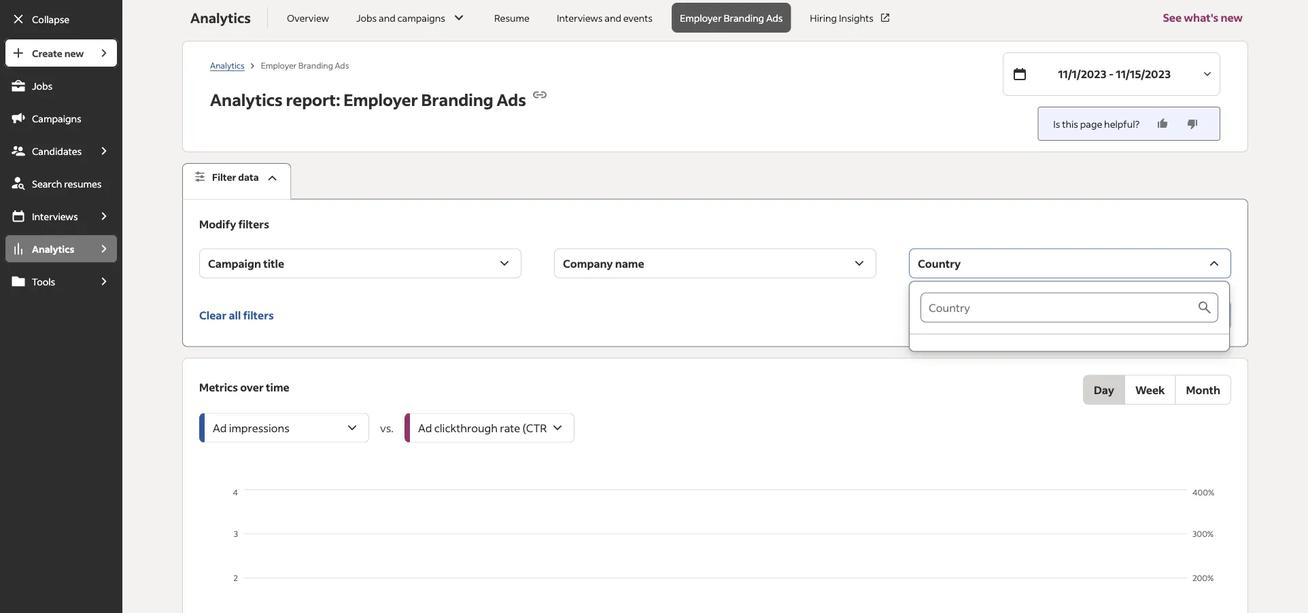 Task type: describe. For each thing, give the bounding box(es) containing it.
tools link
[[4, 267, 90, 296]]

events
[[623, 12, 653, 24]]

campaigns
[[397, 12, 445, 24]]

jobs and campaigns button
[[348, 3, 475, 33]]

week
[[1135, 383, 1165, 397]]

company
[[563, 256, 613, 270]]

over
[[240, 380, 264, 394]]

search
[[32, 177, 62, 190]]

campaign title button
[[199, 249, 522, 278]]

day
[[1094, 383, 1114, 397]]

jobs and campaigns
[[356, 12, 445, 24]]

tools
[[32, 275, 55, 288]]

report:
[[286, 89, 340, 110]]

filters inside button
[[243, 308, 274, 322]]

interviews for interviews and events
[[557, 12, 603, 24]]

interviews and events link
[[549, 3, 661, 33]]

resume
[[494, 12, 530, 24]]

time
[[266, 380, 289, 394]]

insights
[[839, 12, 874, 24]]

jobs for jobs and campaigns
[[356, 12, 377, 24]]

2 vertical spatial employer
[[343, 89, 418, 110]]

collapse button
[[4, 4, 118, 34]]

title
[[263, 256, 284, 270]]

this page is not helpful image
[[1186, 117, 1199, 131]]

11/1/2023 - 11/15/2023
[[1058, 67, 1171, 81]]

0 vertical spatial ads
[[766, 12, 783, 24]]

0 horizontal spatial ads
[[335, 60, 349, 70]]

0 vertical spatial branding
[[724, 12, 764, 24]]

Country field
[[921, 293, 1197, 323]]

and for interviews
[[605, 12, 621, 24]]

filter data button
[[182, 163, 291, 200]]

metrics over time
[[199, 380, 289, 394]]

this page is helpful image
[[1156, 117, 1169, 131]]

new inside create new link
[[64, 47, 84, 59]]

is this page helpful?
[[1053, 118, 1139, 130]]

-
[[1109, 67, 1114, 81]]

filter data
[[212, 171, 259, 183]]

0 vertical spatial employer branding ads
[[680, 12, 783, 24]]

cancel button
[[1084, 300, 1141, 330]]

month
[[1186, 383, 1220, 397]]

clear all filters button
[[199, 300, 274, 330]]

country button
[[909, 249, 1231, 278]]

2 vertical spatial branding
[[421, 89, 493, 110]]

overview link
[[279, 3, 337, 33]]

clear
[[199, 308, 227, 322]]

resume link
[[486, 3, 538, 33]]

metrics
[[199, 380, 238, 394]]

company name
[[563, 256, 644, 270]]

jobs link
[[4, 71, 118, 101]]

11/15/2023
[[1116, 67, 1171, 81]]

interviews link
[[4, 201, 90, 231]]



Task type: vqa. For each thing, say whether or not it's contained in the screenshot.
"Metrics"
yes



Task type: locate. For each thing, give the bounding box(es) containing it.
0 vertical spatial filters
[[238, 217, 269, 231]]

and inside 'button'
[[379, 12, 395, 24]]

1 vertical spatial branding
[[298, 60, 333, 70]]

analytics
[[190, 9, 251, 27], [210, 60, 245, 70], [210, 89, 283, 110], [32, 243, 74, 255]]

1 vertical spatial interviews
[[32, 210, 78, 222]]

1 horizontal spatial new
[[1221, 11, 1243, 24]]

jobs for jobs
[[32, 80, 52, 92]]

0 horizontal spatial new
[[64, 47, 84, 59]]

show shareable url image
[[532, 87, 548, 103]]

0 horizontal spatial analytics link
[[4, 234, 90, 264]]

0 horizontal spatial employer branding ads
[[261, 60, 349, 70]]

0 vertical spatial employer
[[680, 12, 722, 24]]

campaign
[[208, 256, 261, 270]]

collapse
[[32, 13, 69, 25]]

jobs inside "link"
[[32, 80, 52, 92]]

employer branding ads
[[680, 12, 783, 24], [261, 60, 349, 70]]

filters right all
[[243, 308, 274, 322]]

country list box
[[910, 282, 1229, 351]]

create new link
[[4, 38, 90, 68]]

new right create at the top of the page
[[64, 47, 84, 59]]

1 vertical spatial ads
[[335, 60, 349, 70]]

1 vertical spatial employer
[[261, 60, 297, 70]]

and left campaigns
[[379, 12, 395, 24]]

employer right report: on the left
[[343, 89, 418, 110]]

see what's new
[[1163, 11, 1243, 24]]

jobs left campaigns
[[356, 12, 377, 24]]

0 horizontal spatial jobs
[[32, 80, 52, 92]]

resumes
[[64, 177, 102, 190]]

see what's new button
[[1163, 0, 1243, 41]]

ads
[[766, 12, 783, 24], [335, 60, 349, 70], [497, 89, 526, 110]]

company name button
[[554, 249, 876, 278]]

new right what's
[[1221, 11, 1243, 24]]

1 horizontal spatial interviews
[[557, 12, 603, 24]]

0 horizontal spatial employer
[[261, 60, 297, 70]]

2 horizontal spatial ads
[[766, 12, 783, 24]]

2 horizontal spatial employer
[[680, 12, 722, 24]]

create new
[[32, 47, 84, 59]]

region
[[199, 486, 1231, 613]]

1 vertical spatial new
[[64, 47, 84, 59]]

ads up analytics report: employer branding ads
[[335, 60, 349, 70]]

branding
[[724, 12, 764, 24], [298, 60, 333, 70], [421, 89, 493, 110]]

interviews down search resumes link
[[32, 210, 78, 222]]

1 horizontal spatial employer branding ads
[[680, 12, 783, 24]]

new inside see what's new 'button'
[[1221, 11, 1243, 24]]

cancel
[[1095, 308, 1130, 322]]

filters right modify
[[238, 217, 269, 231]]

1 vertical spatial analytics link
[[4, 234, 90, 264]]

campaigns
[[32, 112, 81, 124]]

filter
[[212, 171, 236, 183]]

1 horizontal spatial branding
[[421, 89, 493, 110]]

helpful?
[[1104, 118, 1139, 130]]

jobs inside 'button'
[[356, 12, 377, 24]]

name
[[615, 256, 644, 270]]

analytics report: employer branding ads
[[210, 89, 526, 110]]

0 vertical spatial new
[[1221, 11, 1243, 24]]

employer up report: on the left
[[261, 60, 297, 70]]

1 and from the left
[[379, 12, 395, 24]]

candidates
[[32, 145, 82, 157]]

candidates link
[[4, 136, 90, 166]]

0 horizontal spatial interviews
[[32, 210, 78, 222]]

and left events
[[605, 12, 621, 24]]

1 horizontal spatial jobs
[[356, 12, 377, 24]]

filters
[[238, 217, 269, 231], [243, 308, 274, 322]]

analytics link
[[210, 60, 245, 71], [4, 234, 90, 264]]

page
[[1080, 118, 1102, 130]]

2 vertical spatial ads
[[497, 89, 526, 110]]

1 vertical spatial filters
[[243, 308, 274, 322]]

and
[[379, 12, 395, 24], [605, 12, 621, 24]]

2 and from the left
[[605, 12, 621, 24]]

employer
[[680, 12, 722, 24], [261, 60, 297, 70], [343, 89, 418, 110]]

this
[[1062, 118, 1078, 130]]

interviews left events
[[557, 12, 603, 24]]

analytics inside menu bar
[[32, 243, 74, 255]]

1 horizontal spatial employer
[[343, 89, 418, 110]]

0 horizontal spatial and
[[379, 12, 395, 24]]

modify filters
[[199, 217, 269, 231]]

search resumes
[[32, 177, 102, 190]]

1 vertical spatial employer branding ads
[[261, 60, 349, 70]]

hiring insights
[[810, 12, 874, 24]]

menu bar
[[0, 38, 123, 613]]

interviews for interviews
[[32, 210, 78, 222]]

2 horizontal spatial branding
[[724, 12, 764, 24]]

new
[[1221, 11, 1243, 24], [64, 47, 84, 59]]

campaigns link
[[4, 103, 118, 133]]

interviews and events
[[557, 12, 653, 24]]

jobs
[[356, 12, 377, 24], [32, 80, 52, 92]]

data
[[238, 171, 259, 183]]

campaign title
[[208, 256, 284, 270]]

interviews inside menu bar
[[32, 210, 78, 222]]

0 vertical spatial analytics link
[[210, 60, 245, 71]]

jobs down create new link
[[32, 80, 52, 92]]

employer branding ads link
[[672, 3, 791, 33]]

what's
[[1184, 11, 1218, 24]]

employer right events
[[680, 12, 722, 24]]

country
[[918, 256, 961, 270]]

11/1/2023
[[1058, 67, 1107, 81]]

ads left 'show shareable url' icon on the left top
[[497, 89, 526, 110]]

hiring insights link
[[802, 3, 899, 33]]

0 horizontal spatial branding
[[298, 60, 333, 70]]

modify
[[199, 217, 236, 231]]

hiring
[[810, 12, 837, 24]]

1 horizontal spatial ads
[[497, 89, 526, 110]]

clear all filters
[[199, 308, 274, 322]]

1 horizontal spatial and
[[605, 12, 621, 24]]

menu bar containing create new
[[0, 38, 123, 613]]

see
[[1163, 11, 1182, 24]]

is
[[1053, 118, 1060, 130]]

search resumes link
[[4, 169, 118, 199]]

create
[[32, 47, 62, 59]]

1 horizontal spatial analytics link
[[210, 60, 245, 71]]

0 vertical spatial interviews
[[557, 12, 603, 24]]

1 vertical spatial jobs
[[32, 80, 52, 92]]

and for jobs
[[379, 12, 395, 24]]

ads left hiring
[[766, 12, 783, 24]]

all
[[229, 308, 241, 322]]

vs.
[[380, 421, 394, 435]]

0 vertical spatial jobs
[[356, 12, 377, 24]]

interviews
[[557, 12, 603, 24], [32, 210, 78, 222]]

overview
[[287, 12, 329, 24]]



